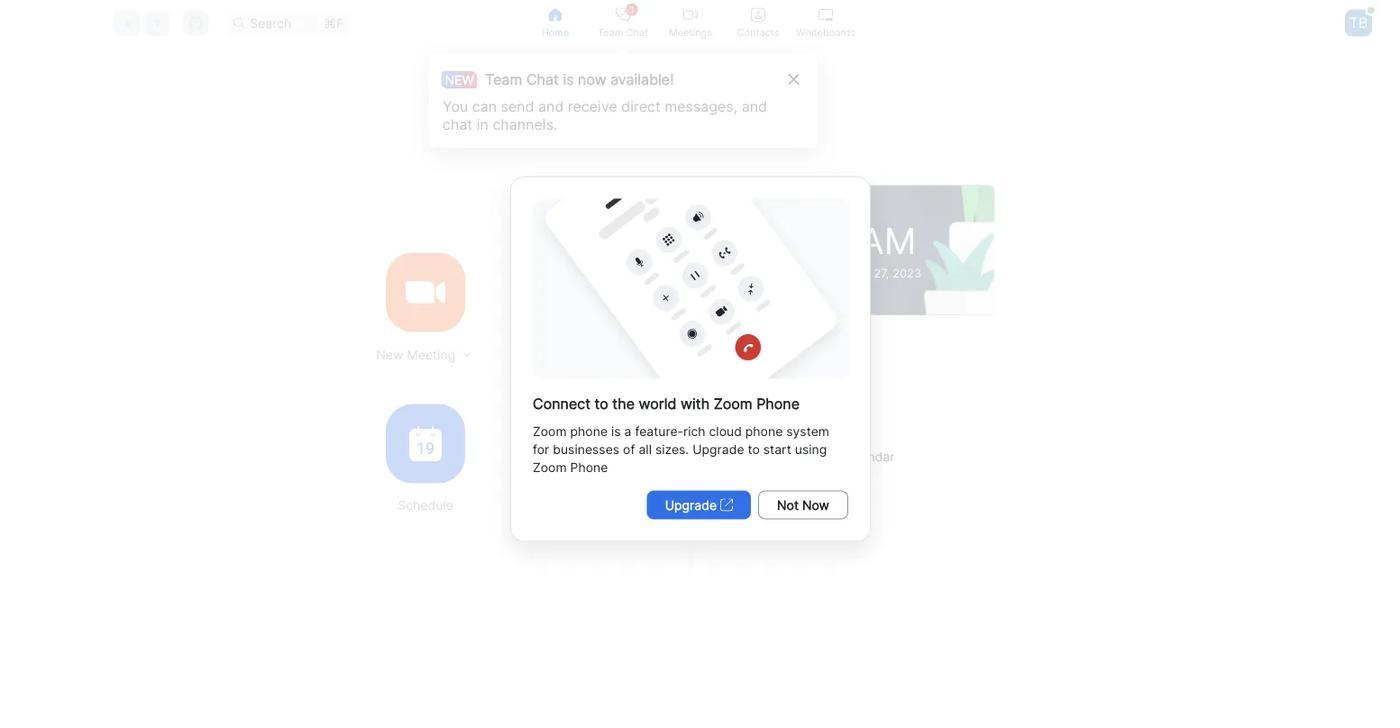 Task type: vqa. For each thing, say whether or not it's contained in the screenshot.
Copy
no



Task type: locate. For each thing, give the bounding box(es) containing it.
whiteboards
[[796, 26, 856, 38]]

pop window pop out v2 image
[[720, 499, 733, 512]]

online image
[[1368, 7, 1375, 14]]

team
[[598, 26, 623, 38], [485, 70, 522, 88]]

phone up system
[[757, 395, 800, 413]]

0 vertical spatial team
[[598, 26, 623, 38]]

video on image
[[683, 8, 698, 22], [683, 8, 698, 22]]

chat up the available!
[[626, 26, 648, 38]]

plus squircle image
[[539, 273, 579, 312], [539, 273, 579, 312]]

phone up businesses
[[570, 424, 608, 439]]

zoom up for
[[533, 424, 567, 439]]

team inside button
[[598, 26, 623, 38]]

new meeting
[[376, 347, 455, 362]]

a right add
[[833, 449, 840, 464]]

chat
[[626, 26, 648, 38], [526, 70, 559, 88]]

1 vertical spatial upgrade
[[665, 498, 717, 513]]

with
[[681, 395, 710, 413]]

now
[[802, 498, 829, 513]]

1 horizontal spatial phone
[[745, 424, 783, 439]]

schedule
[[398, 498, 453, 513]]

1 horizontal spatial a
[[833, 449, 840, 464]]

to left the
[[595, 395, 608, 413]]

tb
[[1349, 14, 1368, 32]]

0 vertical spatial chat
[[626, 26, 648, 38]]

sizes.
[[655, 442, 689, 457]]

chat inside team chat is now available! element
[[526, 70, 559, 88]]

monday,
[[763, 266, 810, 280]]

to left 'start'
[[748, 442, 760, 457]]

is down the
[[611, 424, 621, 439]]

whiteboard small image
[[819, 8, 833, 22]]

tab list containing home
[[522, 0, 860, 46]]

and
[[538, 97, 564, 115], [742, 97, 767, 115]]

chat up 'send'
[[526, 70, 559, 88]]

0 horizontal spatial team
[[485, 70, 522, 88]]

a up of
[[624, 424, 632, 439]]

and right messages, on the top of the page
[[742, 97, 767, 115]]

upgrade left pop window pop out v2 image
[[665, 498, 717, 513]]

1 horizontal spatial team
[[598, 26, 623, 38]]

team chat is now available!
[[485, 70, 674, 88]]

magnifier image
[[234, 18, 245, 28], [234, 18, 245, 28]]

team for team chat is now available!
[[485, 70, 522, 88]]

connect
[[533, 395, 591, 413]]

meeting
[[407, 347, 455, 362]]

0 horizontal spatial and
[[538, 97, 564, 115]]

contacts button
[[724, 0, 792, 46]]

0 vertical spatial upgrade
[[693, 442, 744, 457]]

november
[[813, 266, 871, 280]]

is
[[563, 70, 574, 88], [611, 424, 621, 439]]

cloud
[[709, 424, 742, 439]]

1 horizontal spatial is
[[611, 424, 621, 439]]

profile contact image
[[751, 8, 765, 22]]

team up now
[[598, 26, 623, 38]]

send
[[501, 97, 534, 115]]

am
[[860, 219, 916, 263]]

whiteboards button
[[792, 0, 860, 46]]

can
[[472, 97, 497, 115]]

team chat image
[[616, 8, 630, 22], [616, 8, 630, 22]]

home small image
[[548, 8, 563, 22]]

zoom down for
[[533, 460, 567, 475]]

now
[[578, 70, 606, 88]]

upgrade
[[693, 442, 744, 457], [665, 498, 717, 513]]

direct
[[621, 97, 661, 115]]

start
[[763, 442, 792, 457]]

home small image
[[548, 8, 563, 22]]

in
[[477, 115, 489, 133]]

0 vertical spatial to
[[595, 395, 608, 413]]

0 vertical spatial a
[[624, 424, 632, 439]]

you can send and receive direct messages, and chat in channels. element
[[443, 97, 785, 133]]

to
[[595, 395, 608, 413], [748, 442, 760, 457]]

whiteboard small image
[[819, 8, 833, 22]]

0 horizontal spatial phone
[[570, 424, 608, 439]]

1 vertical spatial to
[[748, 442, 760, 457]]

0 horizontal spatial to
[[595, 395, 608, 413]]

team for team chat
[[598, 26, 623, 38]]

online image
[[1368, 7, 1375, 14]]

1 vertical spatial a
[[833, 449, 840, 464]]

upgrade down 'cloud'
[[693, 442, 744, 457]]

meetings
[[669, 26, 712, 38]]

zoom
[[714, 395, 753, 413], [533, 424, 567, 439], [533, 460, 567, 475]]

of
[[623, 442, 635, 457]]

phone down businesses
[[570, 460, 608, 475]]

meetings button
[[657, 0, 724, 46]]

calendar add calendar image
[[789, 451, 801, 463], [789, 451, 801, 463]]

11:12 am monday, november 27, 2023
[[763, 219, 922, 280]]

search
[[250, 15, 291, 31]]

1 vertical spatial is
[[611, 424, 621, 439]]

video camera on image
[[406, 273, 445, 312]]

team up 'send'
[[485, 70, 522, 88]]

1 vertical spatial team
[[485, 70, 522, 88]]

tab list
[[522, 0, 860, 46]]

1 horizontal spatial chat
[[626, 26, 648, 38]]

calendar
[[843, 449, 895, 464]]

phone inside zoom phone is a feature-rich cloud phone system for businesses of all sizes. upgrade to start using zoom phone
[[570, 460, 608, 475]]

0 horizontal spatial a
[[624, 424, 632, 439]]

a
[[624, 424, 632, 439], [833, 449, 840, 464]]

team chat is now available! element
[[448, 69, 674, 90]]

1 vertical spatial chat
[[526, 70, 559, 88]]

1 horizontal spatial to
[[748, 442, 760, 457]]

phone
[[570, 424, 608, 439], [745, 424, 783, 439]]

1 horizontal spatial and
[[742, 97, 767, 115]]

zoom phone is a feature-rich cloud phone system for businesses of all sizes. upgrade to start using zoom phone
[[533, 424, 829, 475]]

1 horizontal spatial phone
[[757, 395, 800, 413]]

0 vertical spatial is
[[563, 70, 574, 88]]

phone
[[757, 395, 800, 413], [570, 460, 608, 475]]

zoom up 'cloud'
[[714, 395, 753, 413]]

feature-
[[635, 424, 683, 439]]

is left now
[[563, 70, 574, 88]]

is inside zoom phone is a feature-rich cloud phone system for businesses of all sizes. upgrade to start using zoom phone
[[611, 424, 621, 439]]

0 horizontal spatial is
[[563, 70, 574, 88]]

chat inside team chat button
[[626, 26, 648, 38]]

1 vertical spatial phone
[[570, 460, 608, 475]]

close image
[[789, 74, 799, 85]]

phone up 'start'
[[745, 424, 783, 439]]

you can send and receive direct messages, and chat in channels.
[[443, 97, 767, 133]]

upgrade button
[[647, 491, 751, 520]]

receive
[[568, 97, 617, 115]]

0 horizontal spatial phone
[[570, 460, 608, 475]]

rich
[[683, 424, 706, 439]]

0 horizontal spatial chat
[[526, 70, 559, 88]]

upgrade inside button
[[665, 498, 717, 513]]

and down team chat is now available! element
[[538, 97, 564, 115]]

chat
[[443, 115, 473, 133]]



Task type: describe. For each thing, give the bounding box(es) containing it.
⌘f
[[324, 15, 344, 31]]

profile contact image
[[751, 8, 765, 22]]

not now
[[777, 498, 829, 513]]

chat for team chat is now available!
[[526, 70, 559, 88]]

businesses
[[553, 442, 620, 457]]

schedule image
[[409, 426, 442, 462]]

you
[[443, 97, 468, 115]]

the
[[612, 395, 635, 413]]

11:12
[[768, 219, 850, 263]]

world
[[639, 395, 677, 413]]

2 and from the left
[[742, 97, 767, 115]]

team chat
[[598, 26, 648, 38]]

0 vertical spatial zoom
[[714, 395, 753, 413]]

home
[[542, 26, 569, 38]]

channels.
[[493, 115, 558, 133]]

1 and from the left
[[538, 97, 564, 115]]

27,
[[874, 266, 889, 280]]

0 vertical spatial phone
[[757, 395, 800, 413]]

2023
[[893, 266, 922, 280]]

new
[[376, 347, 403, 362]]

not now button
[[758, 491, 848, 520]]

add a calendar link
[[789, 449, 895, 464]]

add
[[805, 449, 829, 464]]

close image
[[789, 74, 799, 85]]

system
[[786, 424, 829, 439]]

join
[[547, 346, 571, 362]]

messages,
[[665, 97, 738, 115]]

chevron down small image
[[461, 348, 473, 361]]

2 phone from the left
[[745, 424, 783, 439]]

video camera on image
[[406, 273, 445, 312]]

not
[[777, 498, 799, 513]]

connect to the world with zoom phone
[[533, 395, 800, 413]]

a inside home tab panel
[[833, 449, 840, 464]]

chevron down small image
[[461, 348, 473, 361]]

upgrade inside zoom phone is a feature-rich cloud phone system for businesses of all sizes. upgrade to start using zoom phone
[[693, 442, 744, 457]]

1 vertical spatial zoom
[[533, 424, 567, 439]]

chat for team chat
[[626, 26, 648, 38]]

2 vertical spatial zoom
[[533, 460, 567, 475]]

pop window pop out v2 image
[[720, 499, 733, 512]]

all
[[639, 442, 652, 457]]

is for a
[[611, 424, 621, 439]]

add a calendar
[[805, 449, 895, 464]]

1 phone from the left
[[570, 424, 608, 439]]

to inside zoom phone is a feature-rich cloud phone system for businesses of all sizes. upgrade to start using zoom phone
[[748, 442, 760, 457]]

using
[[795, 442, 827, 457]]

for
[[533, 442, 549, 457]]

available!
[[611, 70, 674, 88]]

is for now
[[563, 70, 574, 88]]

a inside zoom phone is a feature-rich cloud phone system for businesses of all sizes. upgrade to start using zoom phone
[[624, 424, 632, 439]]

home button
[[522, 0, 589, 46]]

team chat button
[[589, 0, 657, 46]]

contacts
[[737, 26, 779, 38]]

home tab panel
[[0, 47, 1381, 719]]



